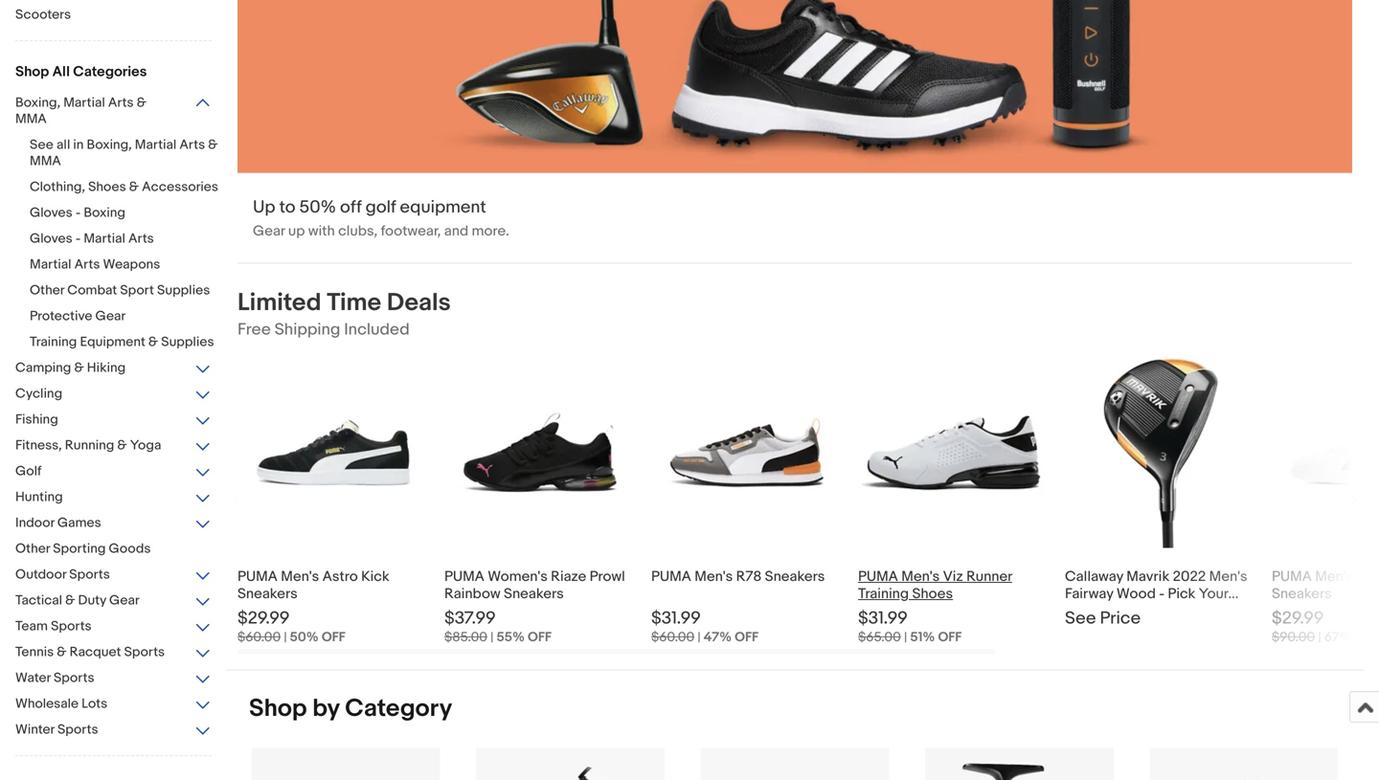 Task type: locate. For each thing, give the bounding box(es) containing it.
1 gloves from the top
[[30, 205, 73, 221]]

5 men's from the left
[[1315, 568, 1354, 586]]

hunting
[[15, 489, 63, 506]]

boxing, right in
[[87, 137, 132, 153]]

training up $65.00 text field
[[858, 586, 909, 603]]

1 horizontal spatial shoes
[[912, 586, 953, 603]]

4 | from the left
[[904, 630, 907, 646]]

2 $31.99 from the left
[[858, 608, 908, 629]]

$29.99 up $90.00
[[1272, 608, 1324, 629]]

0 vertical spatial gloves
[[30, 205, 73, 221]]

men's for kick
[[281, 568, 319, 586]]

training inside the puma men's viz runner training shoes $31.99 $65.00 | 51% off
[[858, 586, 909, 603]]

other combat sport supplies link
[[30, 283, 226, 301]]

sneakers up "55%"
[[504, 586, 564, 603]]

0 vertical spatial and
[[444, 223, 469, 240]]

puma men's r78 sneakers
[[651, 568, 825, 586]]

see
[[30, 137, 53, 153], [1065, 608, 1096, 629]]

men's right 2022
[[1209, 568, 1248, 586]]

and down equipment
[[444, 223, 469, 240]]

puma inside the puma men's viz runner training shoes $31.99 $65.00 | 51% off
[[858, 568, 898, 586]]

1 horizontal spatial sneakers
[[504, 586, 564, 603]]

training equipment & supplies link
[[30, 334, 226, 352]]

puma men's astro kick sneakers $29.99 $60.00 | 50% off
[[238, 568, 390, 646]]

1 vertical spatial 50%
[[290, 630, 319, 646]]

gear up equipment
[[95, 308, 126, 325]]

1 horizontal spatial see
[[1065, 608, 1096, 629]]

puma for runner
[[858, 568, 898, 586]]

5 off from the left
[[1355, 630, 1379, 646]]

0 horizontal spatial $29.99
[[238, 608, 290, 629]]

& left hiking on the top of the page
[[74, 360, 84, 376]]

1 vertical spatial gear
[[95, 308, 126, 325]]

off right "51%"
[[938, 630, 962, 646]]

2 vertical spatial -
[[1159, 586, 1165, 603]]

$31.99
[[651, 608, 701, 629], [858, 608, 908, 629]]

1 $31.99 from the left
[[651, 608, 701, 629]]

puma inside puma men's astr $29.99 $90.00 | 67% off
[[1272, 568, 1312, 586]]

$60.00
[[238, 630, 281, 646], [651, 630, 695, 646]]

and right loft
[[1094, 603, 1118, 620]]

puma for sneakers
[[651, 568, 691, 586]]

up
[[253, 197, 275, 218]]

shop
[[15, 63, 49, 80], [249, 694, 307, 724]]

2 men's from the left
[[695, 568, 733, 586]]

1 vertical spatial shoes
[[912, 586, 953, 603]]

gear down up
[[253, 223, 285, 240]]

5 | from the left
[[1318, 630, 1321, 646]]

| left 47%
[[698, 630, 701, 646]]

off inside $31.99 $60.00 | 47% off
[[735, 630, 759, 646]]

puma inside puma women's riaze prowl rainbow sneakers $37.99 $85.00 | 55% off
[[444, 568, 484, 586]]

5 puma from the left
[[1272, 568, 1312, 586]]

$60.00 text field
[[238, 630, 281, 646]]

0 vertical spatial training
[[30, 334, 77, 351]]

& down the protective gear link at the left top
[[148, 334, 158, 351]]

training down protective
[[30, 334, 77, 351]]

martial down boxing
[[84, 231, 125, 247]]

3 men's from the left
[[901, 568, 940, 586]]

fishing button
[[15, 412, 212, 430]]

1 $60.00 from the left
[[238, 630, 281, 646]]

men's left r78
[[695, 568, 733, 586]]

$60.00 inside $31.99 $60.00 | 47% off
[[651, 630, 695, 646]]

puma up $60.00 text field on the bottom left of page
[[238, 568, 278, 586]]

sports
[[69, 567, 110, 583], [51, 619, 92, 635], [124, 645, 165, 661], [54, 670, 94, 687], [57, 722, 98, 738]]

to
[[279, 197, 295, 218]]

puma men's viz runner training shoes $31.99 $65.00 | 51% off
[[858, 568, 1012, 646]]

50% up with
[[299, 197, 336, 218]]

r78
[[736, 568, 762, 586]]

boxing, martial arts & mma see all in boxing, martial arts & mma clothing, shoes & accessories gloves - boxing gloves - martial arts martial arts weapons other combat sport supplies protective gear training equipment & supplies camping & hiking cycling fishing fitness, running & yoga golf hunting indoor games other sporting goods outdoor sports tactical & duty gear team sports tennis & racquet sports water sports wholesale lots winter sports
[[15, 95, 218, 738]]

shoes up "51%"
[[912, 586, 953, 603]]

$90.00 text field
[[1272, 630, 1315, 646]]

men's
[[281, 568, 319, 586], [695, 568, 733, 586], [901, 568, 940, 586], [1209, 568, 1248, 586], [1315, 568, 1354, 586]]

off right 67%
[[1355, 630, 1379, 646]]

arts up combat
[[74, 257, 100, 273]]

in
[[73, 137, 84, 153]]

2022
[[1173, 568, 1206, 586]]

0 horizontal spatial see
[[30, 137, 53, 153]]

see price
[[1065, 608, 1141, 629]]

50% inside puma men's astro kick sneakers $29.99 $60.00 | 50% off
[[290, 630, 319, 646]]

prowl
[[590, 568, 625, 586]]

men's for $29.99
[[1315, 568, 1354, 586]]

0 vertical spatial mma
[[15, 111, 47, 127]]

1 vertical spatial training
[[858, 586, 909, 603]]

supplies down the protective gear link at the left top
[[161, 334, 214, 351]]

gloves
[[30, 205, 73, 221], [30, 231, 73, 247]]

supplies right the sport at the top left
[[157, 283, 210, 299]]

off right 47%
[[735, 630, 759, 646]]

2 $60.00 from the left
[[651, 630, 695, 646]]

None text field
[[238, 0, 1352, 263]]

- up combat
[[76, 231, 81, 247]]

equipment
[[80, 334, 145, 351]]

| inside puma men's astro kick sneakers $29.99 $60.00 | 50% off
[[284, 630, 287, 646]]

tactical & duty gear button
[[15, 593, 212, 611]]

men's for runner
[[901, 568, 940, 586]]

0 horizontal spatial $60.00
[[238, 630, 281, 646]]

$85.00 text field
[[444, 630, 488, 646]]

| left "55%"
[[490, 630, 494, 646]]

puma women's riaze prowl rainbow sneakers image
[[444, 357, 636, 548]]

1 $29.99 from the left
[[238, 608, 290, 629]]

$60.00 text field
[[651, 630, 695, 646]]

2 $29.99 from the left
[[1272, 608, 1324, 629]]

puma inside puma men's astro kick sneakers $29.99 $60.00 | 50% off
[[238, 568, 278, 586]]

0 vertical spatial shoes
[[88, 179, 126, 195]]

1 | from the left
[[284, 630, 287, 646]]

50% right $60.00 text field on the bottom left of page
[[290, 630, 319, 646]]

2 off from the left
[[528, 630, 552, 646]]

arts up accessories
[[179, 137, 205, 153]]

sneakers up $60.00 text field on the bottom left of page
[[238, 586, 298, 603]]

|
[[284, 630, 287, 646], [490, 630, 494, 646], [698, 630, 701, 646], [904, 630, 907, 646], [1318, 630, 1321, 646]]

boxing, down the all
[[15, 95, 60, 111]]

and inside callaway mavrik 2022 men's fairway wood - pick your loft and flex
[[1094, 603, 1118, 620]]

men's for sneakers
[[695, 568, 733, 586]]

shop for shop all categories
[[15, 63, 49, 80]]

0 horizontal spatial and
[[444, 223, 469, 240]]

1 vertical spatial and
[[1094, 603, 1118, 620]]

55%
[[497, 630, 525, 646]]

puma for kick
[[238, 568, 278, 586]]

cycling
[[15, 386, 62, 402]]

0 horizontal spatial shop
[[15, 63, 49, 80]]

mma up clothing,
[[30, 153, 61, 170]]

sports up duty
[[69, 567, 110, 583]]

& up accessories
[[208, 137, 218, 153]]

3 | from the left
[[698, 630, 701, 646]]

0 vertical spatial -
[[76, 205, 81, 221]]

cycling button
[[15, 386, 212, 404]]

0 horizontal spatial $31.99
[[651, 608, 701, 629]]

mma down shop all categories
[[15, 111, 47, 127]]

tactical
[[15, 593, 62, 609]]

training
[[30, 334, 77, 351], [858, 586, 909, 603]]

0 vertical spatial gear
[[253, 223, 285, 240]]

puma up $37.99
[[444, 568, 484, 586]]

men's inside the puma men's viz runner training shoes $31.99 $65.00 | 51% off
[[901, 568, 940, 586]]

puma up $31.99 $60.00 | 47% off
[[651, 568, 691, 586]]

puma up $65.00 text field
[[858, 568, 898, 586]]

1 vertical spatial shop
[[249, 694, 307, 724]]

weapons
[[103, 257, 160, 273]]

see all in boxing, martial arts & mma link
[[30, 137, 226, 171]]

martial
[[63, 95, 105, 111], [135, 137, 176, 153], [84, 231, 125, 247], [30, 257, 71, 273]]

categories
[[73, 63, 147, 80]]

| left 67%
[[1318, 630, 1321, 646]]

4 puma from the left
[[858, 568, 898, 586]]

men's inside callaway mavrik 2022 men's fairway wood - pick your loft and flex
[[1209, 568, 1248, 586]]

puma
[[238, 568, 278, 586], [444, 568, 484, 586], [651, 568, 691, 586], [858, 568, 898, 586], [1272, 568, 1312, 586]]

1 horizontal spatial and
[[1094, 603, 1118, 620]]

sporting
[[53, 541, 106, 557]]

shop left by
[[249, 694, 307, 724]]

men's left viz
[[901, 568, 940, 586]]

list
[[226, 748, 1364, 781]]

| inside puma women's riaze prowl rainbow sneakers $37.99 $85.00 | 55% off
[[490, 630, 494, 646]]

golf
[[366, 197, 396, 218]]

other down "indoor"
[[15, 541, 50, 557]]

see left all
[[30, 137, 53, 153]]

0 vertical spatial 50%
[[299, 197, 336, 218]]

1 vertical spatial see
[[1065, 608, 1096, 629]]

3 off from the left
[[735, 630, 759, 646]]

time
[[327, 288, 381, 318]]

off down astro
[[322, 630, 345, 646]]

0 vertical spatial boxing,
[[15, 95, 60, 111]]

0 horizontal spatial training
[[30, 334, 77, 351]]

viz
[[943, 568, 963, 586]]

4 men's from the left
[[1209, 568, 1248, 586]]

and
[[444, 223, 469, 240], [1094, 603, 1118, 620]]

1 vertical spatial -
[[76, 231, 81, 247]]

women's
[[488, 568, 548, 586]]

$29.99 up $60.00 text field on the bottom left of page
[[238, 608, 290, 629]]

martial up accessories
[[135, 137, 176, 153]]

martial up combat
[[30, 257, 71, 273]]

$29.99
[[238, 608, 290, 629], [1272, 608, 1324, 629]]

1 horizontal spatial training
[[858, 586, 909, 603]]

1 puma from the left
[[238, 568, 278, 586]]

martial down shop all categories
[[63, 95, 105, 111]]

running
[[65, 438, 114, 454]]

- left boxing
[[76, 205, 81, 221]]

- left pick
[[1159, 586, 1165, 603]]

shoes up boxing
[[88, 179, 126, 195]]

1 horizontal spatial $31.99
[[858, 608, 908, 629]]

callaway mavrik 2022 men's fairway wood - pick your loft and flex
[[1065, 568, 1248, 620]]

games
[[57, 515, 101, 532]]

1 horizontal spatial boxing,
[[87, 137, 132, 153]]

loft
[[1065, 603, 1091, 620]]

accessories
[[142, 179, 218, 195]]

1 horizontal spatial $29.99
[[1272, 608, 1324, 629]]

training inside boxing, martial arts & mma see all in boxing, martial arts & mma clothing, shoes & accessories gloves - boxing gloves - martial arts martial arts weapons other combat sport supplies protective gear training equipment & supplies camping & hiking cycling fishing fitness, running & yoga golf hunting indoor games other sporting goods outdoor sports tactical & duty gear team sports tennis & racquet sports water sports wholesale lots winter sports
[[30, 334, 77, 351]]

men's inside puma men's astr $29.99 $90.00 | 67% off
[[1315, 568, 1354, 586]]

2 vertical spatial gear
[[109, 593, 140, 609]]

off right "55%"
[[528, 630, 552, 646]]

| inside puma men's astr $29.99 $90.00 | 67% off
[[1318, 630, 1321, 646]]

mavrik
[[1127, 568, 1170, 586]]

2 | from the left
[[490, 630, 494, 646]]

$31.99 $60.00 | 47% off
[[651, 608, 759, 646]]

men's inside puma men's astro kick sneakers $29.99 $60.00 | 50% off
[[281, 568, 319, 586]]

$90.00
[[1272, 630, 1315, 646]]

all
[[56, 137, 70, 153]]

1 vertical spatial other
[[15, 541, 50, 557]]

shoes
[[88, 179, 126, 195], [912, 586, 953, 603]]

goods
[[109, 541, 151, 557]]

shipping
[[274, 320, 340, 340]]

gear inside the up to 50% off golf equipment gear up with clubs, footwear, and more.
[[253, 223, 285, 240]]

0 vertical spatial see
[[30, 137, 53, 153]]

men's left astr
[[1315, 568, 1354, 586]]

combat
[[67, 283, 117, 299]]

1 horizontal spatial $60.00
[[651, 630, 695, 646]]

1 off from the left
[[322, 630, 345, 646]]

$31.99 up $65.00 text field
[[858, 608, 908, 629]]

puma up $90.00 text box
[[1272, 568, 1312, 586]]

indoor games button
[[15, 515, 212, 533]]

| right $60.00 text field on the bottom left of page
[[284, 630, 287, 646]]

4 off from the left
[[938, 630, 962, 646]]

3 puma from the left
[[651, 568, 691, 586]]

| left "51%"
[[904, 630, 907, 646]]

men's left astro
[[281, 568, 319, 586]]

1 men's from the left
[[281, 568, 319, 586]]

sneakers
[[765, 568, 825, 586], [238, 586, 298, 603], [504, 586, 564, 603]]

clothing, shoes & accessories link
[[30, 179, 226, 197]]

shoes inside the puma men's viz runner training shoes $31.99 $65.00 | 51% off
[[912, 586, 953, 603]]

camping & hiking button
[[15, 360, 212, 378]]

and inside the up to 50% off golf equipment gear up with clubs, footwear, and more.
[[444, 223, 469, 240]]

gear down outdoor sports "dropdown button"
[[109, 593, 140, 609]]

other up protective
[[30, 283, 64, 299]]

$65.00 text field
[[858, 630, 901, 646]]

2 puma from the left
[[444, 568, 484, 586]]

off inside the puma men's viz runner training shoes $31.99 $65.00 | 51% off
[[938, 630, 962, 646]]

shop left the all
[[15, 63, 49, 80]]

team sports button
[[15, 619, 212, 637]]

sneakers right r78
[[765, 568, 825, 586]]

1 horizontal spatial shop
[[249, 694, 307, 724]]

limited
[[238, 288, 321, 318]]

$31.99 inside the puma men's viz runner training shoes $31.99 $65.00 | 51% off
[[858, 608, 908, 629]]

1 vertical spatial gloves
[[30, 231, 73, 247]]

puma for prowl
[[444, 568, 484, 586]]

0 horizontal spatial sneakers
[[238, 586, 298, 603]]

puma men's astro kick sl sneakers image
[[1272, 357, 1379, 548]]

0 vertical spatial shop
[[15, 63, 49, 80]]

0 horizontal spatial shoes
[[88, 179, 126, 195]]

see down fairway
[[1065, 608, 1096, 629]]

$31.99 up $60.00 text box
[[651, 608, 701, 629]]



Task type: describe. For each thing, give the bounding box(es) containing it.
sneakers inside puma men's astro kick sneakers $29.99 $60.00 | 50% off
[[238, 586, 298, 603]]

limited time deals free shipping included
[[238, 288, 451, 340]]

golf button
[[15, 464, 212, 482]]

outdoor sports button
[[15, 567, 212, 585]]

sports down the lots
[[57, 722, 98, 738]]

sports down team sports dropdown button
[[124, 645, 165, 661]]

shop for shop by category
[[249, 694, 307, 724]]

water sports button
[[15, 670, 212, 689]]

off inside puma men's astro kick sneakers $29.99 $60.00 | 50% off
[[322, 630, 345, 646]]

shop all categories
[[15, 63, 147, 80]]

$65.00
[[858, 630, 901, 646]]

1 vertical spatial mma
[[30, 153, 61, 170]]

more.
[[472, 223, 509, 240]]

duty
[[78, 593, 106, 609]]

puma men's r78 sneakers image
[[651, 357, 843, 548]]

2 horizontal spatial sneakers
[[765, 568, 825, 586]]

& left 'yoga'
[[117, 438, 127, 454]]

equipment
[[400, 197, 486, 218]]

hunting button
[[15, 489, 212, 508]]

riaze
[[551, 568, 586, 586]]

- inside callaway mavrik 2022 men's fairway wood - pick your loft and flex
[[1159, 586, 1165, 603]]

clothing,
[[30, 179, 85, 195]]

shop by category
[[249, 694, 452, 724]]

wholesale
[[15, 696, 79, 713]]

with
[[308, 223, 335, 240]]

off inside puma women's riaze prowl rainbow sneakers $37.99 $85.00 | 55% off
[[528, 630, 552, 646]]

team
[[15, 619, 48, 635]]

indoor
[[15, 515, 54, 532]]

price
[[1100, 608, 1141, 629]]

puma women's riaze prowl rainbow sneakers $37.99 $85.00 | 55% off
[[444, 568, 625, 646]]

deals
[[387, 288, 451, 318]]

callaway
[[1065, 568, 1123, 586]]

outdoor
[[15, 567, 66, 583]]

sneakers inside puma women's riaze prowl rainbow sneakers $37.99 $85.00 | 55% off
[[504, 586, 564, 603]]

gloves - boxing link
[[30, 205, 226, 223]]

& left duty
[[65, 593, 75, 609]]

51%
[[910, 630, 935, 646]]

fishing
[[15, 412, 58, 428]]

| inside $31.99 $60.00 | 47% off
[[698, 630, 701, 646]]

none text field containing up to 50% off golf equipment
[[238, 0, 1352, 263]]

sports up the lots
[[54, 670, 94, 687]]

puma for $29.99
[[1272, 568, 1312, 586]]

0 vertical spatial other
[[30, 283, 64, 299]]

by
[[312, 694, 340, 724]]

protective gear link
[[30, 308, 226, 327]]

2 gloves from the top
[[30, 231, 73, 247]]

all
[[52, 63, 70, 80]]

runner
[[966, 568, 1012, 586]]

astro
[[322, 568, 358, 586]]

winter sports button
[[15, 722, 212, 740]]

gloves - martial arts link
[[30, 231, 226, 249]]

footwear,
[[381, 223, 441, 240]]

sports down duty
[[51, 619, 92, 635]]

your
[[1199, 586, 1228, 603]]

callaway mavrik 2022 men's fairway wood - pick your loft and flex image
[[1065, 357, 1257, 548]]

camping
[[15, 360, 71, 376]]

fairway
[[1065, 586, 1113, 603]]

category
[[345, 694, 452, 724]]

& down categories
[[137, 95, 146, 111]]

wholesale lots button
[[15, 696, 212, 714]]

47%
[[704, 630, 732, 646]]

clubs,
[[338, 223, 378, 240]]

| inside the puma men's viz runner training shoes $31.99 $65.00 | 51% off
[[904, 630, 907, 646]]

scooters
[[15, 7, 71, 23]]

1 vertical spatial supplies
[[161, 334, 214, 351]]

& right tennis
[[57, 645, 67, 661]]

$60.00 inside puma men's astro kick sneakers $29.99 $60.00 | 50% off
[[238, 630, 281, 646]]

$85.00
[[444, 630, 488, 646]]

$29.99 inside puma men's astro kick sneakers $29.99 $60.00 | 50% off
[[238, 608, 290, 629]]

golf
[[15, 464, 42, 480]]

& up gloves - boxing link
[[129, 179, 139, 195]]

yoga
[[130, 438, 161, 454]]

0 horizontal spatial boxing,
[[15, 95, 60, 111]]

arts down categories
[[108, 95, 134, 111]]

flex
[[1121, 603, 1148, 620]]

kick
[[361, 568, 390, 586]]

scooters link
[[15, 7, 212, 25]]

free
[[238, 320, 271, 340]]

rainbow
[[444, 586, 501, 603]]

astr
[[1357, 568, 1379, 586]]

$37.99
[[444, 608, 496, 629]]

off inside puma men's astr $29.99 $90.00 | 67% off
[[1355, 630, 1379, 646]]

see inside boxing, martial arts & mma see all in boxing, martial arts & mma clothing, shoes & accessories gloves - boxing gloves - martial arts martial arts weapons other combat sport supplies protective gear training equipment & supplies camping & hiking cycling fishing fitness, running & yoga golf hunting indoor games other sporting goods outdoor sports tactical & duty gear team sports tennis & racquet sports water sports wholesale lots winter sports
[[30, 137, 53, 153]]

up
[[288, 223, 305, 240]]

shoes inside boxing, martial arts & mma see all in boxing, martial arts & mma clothing, shoes & accessories gloves - boxing gloves - martial arts martial arts weapons other combat sport supplies protective gear training equipment & supplies camping & hiking cycling fishing fitness, running & yoga golf hunting indoor games other sporting goods outdoor sports tactical & duty gear team sports tennis & racquet sports water sports wholesale lots winter sports
[[88, 179, 126, 195]]

pick
[[1168, 586, 1196, 603]]

fitness,
[[15, 438, 62, 454]]

included
[[344, 320, 410, 340]]

wood
[[1117, 586, 1156, 603]]

boxing
[[84, 205, 125, 221]]

protective
[[30, 308, 92, 325]]

puma men's astr $29.99 $90.00 | 67% off
[[1272, 568, 1379, 646]]

0 vertical spatial supplies
[[157, 283, 210, 299]]

puma men's viz runner training shoes image
[[858, 357, 1050, 548]]

67%
[[1324, 630, 1352, 646]]

$31.99 inside $31.99 $60.00 | 47% off
[[651, 608, 701, 629]]

martial arts weapons link
[[30, 257, 226, 275]]

boxing, martial arts & mma button
[[15, 95, 212, 129]]

1 vertical spatial boxing,
[[87, 137, 132, 153]]

sport
[[120, 283, 154, 299]]

water
[[15, 670, 51, 687]]

other sporting goods link
[[15, 541, 212, 559]]

winter
[[15, 722, 54, 738]]

arts up weapons
[[128, 231, 154, 247]]

50% inside the up to 50% off golf equipment gear up with clubs, footwear, and more.
[[299, 197, 336, 218]]

$29.99 inside puma men's astr $29.99 $90.00 | 67% off
[[1272, 608, 1324, 629]]

puma men's astro kick sneakers image
[[238, 357, 429, 548]]

off
[[340, 197, 362, 218]]

fitness, running & yoga button
[[15, 438, 212, 456]]



Task type: vqa. For each thing, say whether or not it's contained in the screenshot.
"learn more" LINK
no



